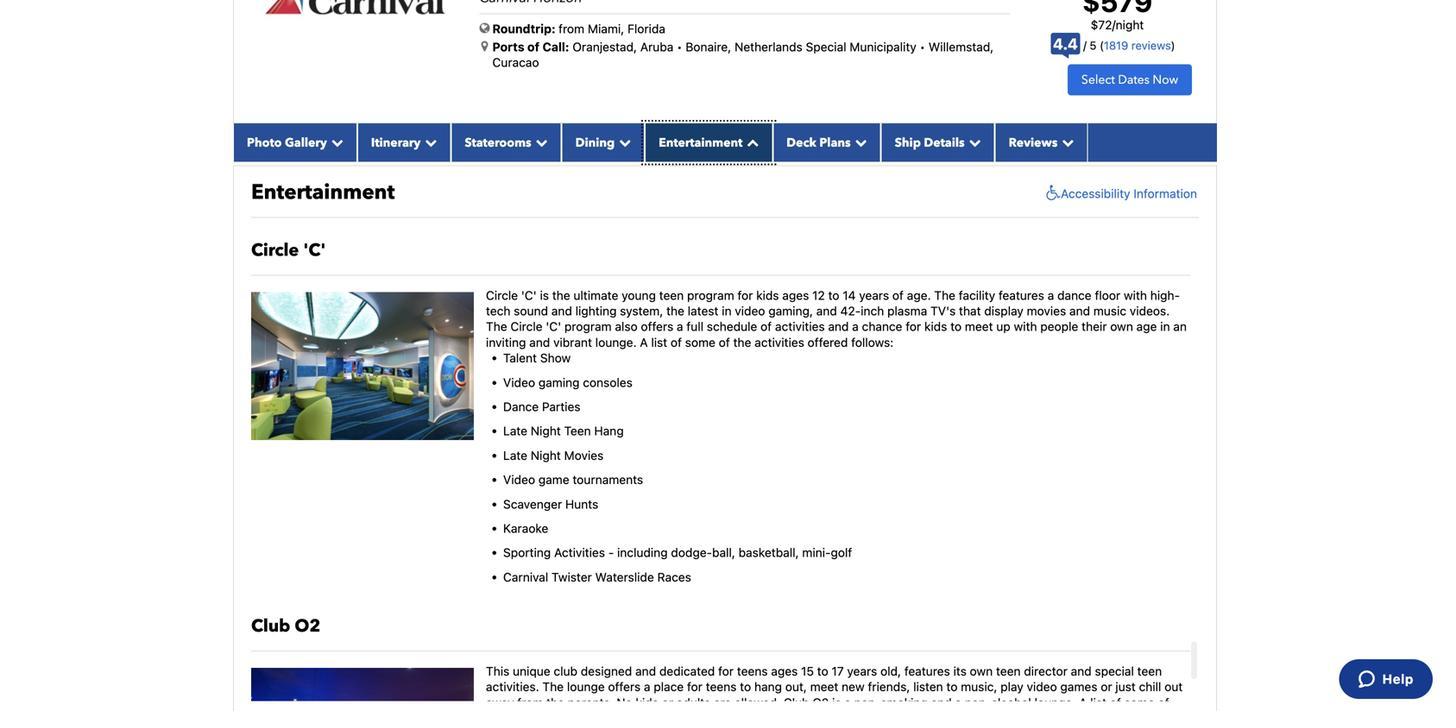 Task type: vqa. For each thing, say whether or not it's contained in the screenshot.
the top Circle
yes



Task type: describe. For each thing, give the bounding box(es) containing it.
1 horizontal spatial with
[[1014, 320, 1037, 334]]

designed
[[581, 664, 632, 679]]

offers inside this unique club designed and dedicated for teens ages 15 to 17 years old, features its own teen director and special teen activities. the lounge offers a place for teens to hang out, meet new friends, listen to music, play video games or just chill out away from the parents. no kids or adults are allowed. club o2 is a non-smoking and a non-alcohol lounge. a list of some
[[608, 680, 641, 694]]

and down listen
[[931, 696, 952, 710]]

twister
[[552, 570, 592, 584]]

features inside this unique club designed and dedicated for teens ages 15 to 17 years old, features its own teen director and special teen activities. the lounge offers a place for teens to hang out, meet new friends, listen to music, play video games or just chill out away from the parents. no kids or adults are allowed. club o2 is a non-smoking and a non-alcohol lounge. a list of some
[[905, 664, 950, 679]]

'slumber
[[1005, 65, 1054, 79]]

video inside circle 'c' is the ultimate young teen program for kids ages 12 to 14 years of age. the facility features a dance floor with high- tech sound and lighting system, the latest in video gaming, and 42-inch plasma tv's that display movies and music videos. the circle 'c' program also offers a full schedule of activities and a chance for kids to meet up with people their own age in an inviting and vibrant lounge. a list of some of the activities offered follows:
[[735, 304, 765, 318]]

allowed.
[[735, 696, 781, 710]]

own inside circle 'c' is the ultimate young teen program for kids ages 12 to 14 years of age. the facility features a dance floor with high- tech sound and lighting system, the latest in video gaming, and 42-inch plasma tv's that display movies and music videos. the circle 'c' program also offers a full schedule of activities and a chance for kids to meet up with people their own age in an inviting and vibrant lounge. a list of some of the activities offered follows:
[[1111, 320, 1133, 334]]

activities.
[[486, 680, 539, 694]]

room
[[732, 81, 761, 95]]

a left full
[[677, 320, 683, 334]]

kids inside this unique club designed and dedicated for teens ages 15 to 17 years old, features its own teen director and special teen activities. the lounge offers a place for teens to hang out, meet new friends, listen to music, play video games or just chill out away from the parents. no kids or adults are allowed. club o2 is a non-smoking and a non-alcohol lounge. a list of some
[[636, 696, 659, 710]]

entertainment main content
[[224, 0, 1226, 711]]

0 horizontal spatial in
[[722, 304, 732, 318]]

vibrant
[[553, 335, 592, 350]]

15
[[801, 664, 814, 679]]

0 vertical spatial club
[[251, 615, 290, 639]]

games
[[1061, 680, 1098, 694]]

music
[[1094, 304, 1127, 318]]

to down its
[[947, 680, 958, 694]]

0 horizontal spatial program
[[565, 320, 612, 334]]

chevron down image for photo gallery
[[327, 136, 344, 148]]

municipality
[[850, 40, 917, 54]]

camp ocean night owls offers babysitting for children 6 months to 11 years in the camp ocean playroom, allowing parents time to enjoy the nightlife without having to worry about their little ones. this service offers a 'slumber party' atmosphere for your children with movie time, cartoons and room service snacks.
[[486, 49, 1178, 95]]

2 camp from the left
[[945, 49, 978, 64]]

video for video gaming consoles
[[503, 375, 535, 390]]

waterslide
[[595, 570, 654, 584]]

offers inside circle 'c' is the ultimate young teen program for kids ages 12 to 14 years of age. the facility features a dance floor with high- tech sound and lighting system, the latest in video gaming, and 42-inch plasma tv's that display movies and music videos. the circle 'c' program also offers a full schedule of activities and a chance for kids to meet up with people their own age in an inviting and vibrant lounge. a list of some of the activities offered follows:
[[641, 320, 674, 334]]

plasma
[[888, 304, 927, 318]]

movies
[[1027, 304, 1066, 318]]

circle 'c' is the ultimate young teen program for kids ages 12 to 14 years of age. the facility features a dance floor with high- tech sound and lighting system, the latest in video gaming, and 42-inch plasma tv's that display movies and music videos. the circle 'c' program also offers a full schedule of activities and a chance for kids to meet up with people their own age in an inviting and vibrant lounge. a list of some of the activities offered follows:
[[486, 288, 1187, 350]]

ones.
[[856, 65, 886, 79]]

and right sound
[[552, 304, 572, 318]]

willemstad, curacao
[[493, 40, 994, 70]]

plans
[[820, 135, 851, 151]]

and up place
[[636, 664, 656, 679]]

0 vertical spatial teens
[[737, 664, 768, 679]]

14
[[843, 288, 856, 302]]

tournaments
[[573, 473, 643, 487]]

1819
[[1104, 39, 1129, 52]]

time
[[486, 65, 510, 79]]

the inside this unique club designed and dedicated for teens ages 15 to 17 years old, features its own teen director and special teen activities. the lounge offers a place for teens to hang out, meet new friends, listen to music, play video games or just chill out away from the parents. no kids or adults are allowed. club o2 is a non-smoking and a non-alcohol lounge. a list of some
[[543, 680, 564, 694]]

circle for circle 'c'
[[251, 239, 299, 262]]

also
[[615, 320, 638, 334]]

races
[[658, 570, 691, 584]]

unique
[[513, 664, 551, 679]]

display
[[985, 304, 1024, 318]]

2 horizontal spatial teen
[[1138, 664, 1162, 679]]

0 horizontal spatial the
[[486, 320, 507, 334]]

accessibility information
[[1061, 186, 1198, 201]]

1 horizontal spatial teen
[[996, 664, 1021, 679]]

chill
[[1139, 680, 1162, 694]]

o2 inside this unique club designed and dedicated for teens ages 15 to 17 years old, features its own teen director and special teen activities. the lounge offers a place for teens to hang out, meet new friends, listen to music, play video games or just chill out away from the parents. no kids or adults are allowed. club o2 is a non-smoking and a non-alcohol lounge. a list of some
[[813, 696, 829, 710]]

'c' for circle 'c' is the ultimate young teen program for kids ages 12 to 14 years of age. the facility features a dance floor with high- tech sound and lighting system, the latest in video gaming, and 42-inch plasma tv's that display movies and music videos. the circle 'c' program also offers a full schedule of activities and a chance for kids to meet up with people their own age in an inviting and vibrant lounge. a list of some of the activities offered follows:
[[521, 288, 537, 302]]

for up worry
[[727, 49, 742, 64]]

meet inside this unique club designed and dedicated for teens ages 15 to 17 years old, features its own teen director and special teen activities. the lounge offers a place for teens to hang out, meet new friends, listen to music, play video games or just chill out away from the parents. no kids or adults are allowed. club o2 is a non-smoking and a non-alcohol lounge. a list of some
[[810, 680, 839, 694]]

11
[[864, 49, 874, 64]]

2 vertical spatial 'c'
[[546, 320, 561, 334]]

and up offered
[[828, 320, 849, 334]]

their inside camp ocean night owls offers babysitting for children 6 months to 11 years in the camp ocean playroom, allowing parents time to enjoy the nightlife without having to worry about their little ones. this service offers a 'slumber party' atmosphere for your children with movie time, cartoons and room service snacks.
[[800, 65, 825, 79]]

entertainment inside dropdown button
[[659, 135, 743, 151]]

without
[[630, 65, 672, 79]]

atmosphere
[[1093, 65, 1159, 79]]

nightlife
[[582, 65, 627, 79]]

1 camp from the left
[[486, 49, 519, 64]]

club
[[554, 664, 578, 679]]

music,
[[961, 680, 998, 694]]

1 vertical spatial teens
[[706, 680, 737, 694]]

hunts
[[566, 497, 599, 511]]

4.4 / 5 ( 1819 reviews )
[[1053, 35, 1176, 53]]

2 vertical spatial circle
[[511, 320, 543, 334]]

parents
[[1128, 49, 1170, 64]]

away
[[486, 696, 514, 710]]

video gaming consoles
[[503, 375, 633, 390]]

ports
[[493, 40, 525, 54]]

lounge. inside this unique club designed and dedicated for teens ages 15 to 17 years old, features its own teen director and special teen activities. the lounge offers a place for teens to hang out, meet new friends, listen to music, play video games or just chill out away from the parents. no kids or adults are allowed. club o2 is a non-smoking and a non-alcohol lounge. a list of some
[[1035, 696, 1076, 710]]

photo gallery button
[[233, 123, 357, 162]]

circle for circle 'c' is the ultimate young teen program for kids ages 12 to 14 years of age. the facility features a dance floor with high- tech sound and lighting system, the latest in video gaming, and 42-inch plasma tv's that display movies and music videos. the circle 'c' program also offers a full schedule of activities and a chance for kids to meet up with people their own age in an inviting and vibrant lounge. a list of some of the activities offered follows:
[[486, 288, 518, 302]]

0 horizontal spatial or
[[662, 696, 673, 710]]

1 horizontal spatial from
[[559, 22, 585, 36]]

with inside camp ocean night owls offers babysitting for children 6 months to 11 years in the camp ocean playroom, allowing parents time to enjoy the nightlife without having to worry about their little ones. this service offers a 'slumber party' atmosphere for your children with movie time, cartoons and room service snacks.
[[562, 81, 585, 95]]

night inside camp ocean night owls offers babysitting for children 6 months to 11 years in the camp ocean playroom, allowing parents time to enjoy the nightlife without having to worry about their little ones. this service offers a 'slumber party' atmosphere for your children with movie time, cartoons and room service snacks.
[[561, 49, 592, 64]]

1 horizontal spatial or
[[1101, 680, 1113, 694]]

gaming,
[[769, 304, 813, 318]]

are
[[714, 696, 732, 710]]

0 vertical spatial o2
[[295, 615, 321, 639]]

globe image
[[480, 22, 490, 34]]

age
[[1137, 320, 1157, 334]]

hang
[[594, 424, 624, 438]]

sporting activities - including dodge-ball, basketball, mini-golf
[[503, 546, 852, 560]]

smoking
[[881, 696, 928, 710]]

gaming
[[539, 375, 580, 390]]

0 vertical spatial activities
[[775, 320, 825, 334]]

/ for $72
[[1112, 18, 1116, 32]]

a down 42-
[[852, 320, 859, 334]]

chevron down image for deck plans
[[851, 136, 867, 148]]

deck
[[787, 135, 817, 151]]

tv's
[[931, 304, 956, 318]]

meet inside circle 'c' is the ultimate young teen program for kids ages 12 to 14 years of age. the facility features a dance floor with high- tech sound and lighting system, the latest in video gaming, and 42-inch plasma tv's that display movies and music videos. the circle 'c' program also offers a full schedule of activities and a chance for kids to meet up with people their own age in an inviting and vibrant lounge. a list of some of the activities offered follows:
[[965, 320, 993, 334]]

special
[[1095, 664, 1134, 679]]

12
[[813, 288, 825, 302]]

a left place
[[644, 680, 651, 694]]

0 vertical spatial service
[[916, 65, 956, 79]]

video inside this unique club designed and dedicated for teens ages 15 to 17 years old, features its own teen director and special teen activities. the lounge offers a place for teens to hang out, meet new friends, listen to music, play video games or just chill out away from the parents. no kids or adults are allowed. club o2 is a non-smoking and a non-alcohol lounge. a list of some
[[1027, 680, 1057, 694]]

the right enjoy
[[561, 65, 579, 79]]

the down schedule
[[733, 335, 752, 350]]

for up adults at bottom
[[687, 680, 703, 694]]

1 ocean from the left
[[522, 49, 558, 64]]

for down plasma at the right top
[[906, 320, 921, 334]]

golf
[[831, 546, 852, 560]]

roundtrip: from miami, florida
[[493, 22, 666, 36]]

-
[[608, 546, 614, 560]]

)
[[1171, 39, 1176, 52]]

for down parents
[[1163, 65, 1178, 79]]

dining
[[576, 135, 615, 151]]

now
[[1153, 72, 1179, 88]]

list inside this unique club designed and dedicated for teens ages 15 to 17 years old, features its own teen director and special teen activities. the lounge offers a place for teens to hang out, meet new friends, listen to music, play video games or just chill out away from the parents. no kids or adults are allowed. club o2 is a non-smoking and a non-alcohol lounge. a list of some
[[1091, 696, 1107, 710]]

a down music,
[[955, 696, 962, 710]]

night for teen
[[531, 424, 561, 438]]

0 horizontal spatial entertainment
[[251, 178, 395, 207]]

club inside this unique club designed and dedicated for teens ages 15 to 17 years old, features its own teen director and special teen activities. the lounge offers a place for teens to hang out, meet new friends, listen to music, play video games or just chill out away from the parents. no kids or adults are allowed. club o2 is a non-smoking and a non-alcohol lounge. a list of some
[[784, 696, 809, 710]]

1 horizontal spatial program
[[687, 288, 734, 302]]

videos.
[[1130, 304, 1170, 318]]

carnival
[[503, 570, 548, 584]]

oranjestad, aruba • bonaire, netherlands special municipality •
[[573, 40, 926, 54]]

ship details
[[895, 135, 965, 151]]

chevron down image for reviews
[[1058, 136, 1074, 148]]

2 ocean from the left
[[981, 49, 1017, 64]]

itinerary button
[[357, 123, 451, 162]]

reviews
[[1132, 39, 1171, 52]]

alcohol
[[992, 696, 1032, 710]]

carnival cruise line image
[[264, 0, 449, 16]]

its
[[954, 664, 967, 679]]

director
[[1024, 664, 1068, 679]]

people
[[1041, 320, 1079, 334]]

offers down "willemstad,"
[[960, 65, 992, 79]]

bonaire,
[[686, 40, 732, 54]]

1 vertical spatial activities
[[755, 335, 805, 350]]

some inside circle 'c' is the ultimate young teen program for kids ages 12 to 14 years of age. the facility features a dance floor with high- tech sound and lighting system, the latest in video gaming, and 42-inch plasma tv's that display movies and music videos. the circle 'c' program also offers a full schedule of activities and a chance for kids to meet up with people their own age in an inviting and vibrant lounge. a list of some of the activities offered follows:
[[685, 335, 716, 350]]

and inside camp ocean night owls offers babysitting for children 6 months to 11 years in the camp ocean playroom, allowing parents time to enjoy the nightlife without having to worry about their little ones. this service offers a 'slumber party' atmosphere for your children with movie time, cartoons and room service snacks.
[[708, 81, 729, 95]]

game
[[539, 473, 570, 487]]

old,
[[881, 664, 901, 679]]

select
[[1082, 72, 1115, 88]]

hang
[[755, 680, 782, 694]]

entertainment button
[[645, 123, 773, 162]]

video game tournaments
[[503, 473, 643, 487]]

the left ultimate
[[552, 288, 570, 302]]

chevron down image for dining
[[615, 136, 631, 148]]

dance
[[1058, 288, 1092, 302]]

aruba
[[640, 40, 674, 54]]

chevron down image for itinerary
[[421, 136, 437, 148]]

ages inside circle 'c' is the ultimate young teen program for kids ages 12 to 14 years of age. the facility features a dance floor with high- tech sound and lighting system, the latest in video gaming, and 42-inch plasma tv's that display movies and music videos. the circle 'c' program also offers a full schedule of activities and a chance for kids to meet up with people their own age in an inviting and vibrant lounge. a list of some of the activities offered follows:
[[783, 288, 809, 302]]

roundtrip:
[[493, 22, 556, 36]]

play
[[1001, 680, 1024, 694]]

to left 11
[[849, 49, 860, 64]]

an
[[1174, 320, 1187, 334]]



Task type: locate. For each thing, give the bounding box(es) containing it.
0 vertical spatial late
[[503, 424, 528, 438]]

chevron down image left reviews
[[965, 136, 981, 148]]

years inside camp ocean night owls offers babysitting for children 6 months to 11 years in the camp ocean playroom, allowing parents time to enjoy the nightlife without having to worry about their little ones. this service offers a 'slumber party' atmosphere for your children with movie time, cartoons and room service snacks.
[[878, 49, 908, 64]]

camp up time
[[486, 49, 519, 64]]

chevron down image inside deck plans 'dropdown button'
[[851, 136, 867, 148]]

0 vertical spatial is
[[540, 288, 549, 302]]

1 vertical spatial the
[[486, 320, 507, 334]]

to right time
[[514, 65, 525, 79]]

and down 12
[[817, 304, 837, 318]]

this inside camp ocean night owls offers babysitting for children 6 months to 11 years in the camp ocean playroom, allowing parents time to enjoy the nightlife without having to worry about their little ones. this service offers a 'slumber party' atmosphere for your children with movie time, cartoons and room service snacks.
[[889, 65, 913, 79]]

teens
[[737, 664, 768, 679], [706, 680, 737, 694]]

1 vertical spatial program
[[565, 320, 612, 334]]

0 horizontal spatial is
[[540, 288, 549, 302]]

chevron down image inside the photo gallery dropdown button
[[327, 136, 344, 148]]

ocean up 'slumber
[[981, 49, 1017, 64]]

1 horizontal spatial lounge.
[[1035, 696, 1076, 710]]

1 vertical spatial kids
[[925, 320, 947, 334]]

worry
[[730, 65, 761, 79]]

club
[[251, 615, 290, 639], [784, 696, 809, 710]]

young
[[622, 288, 656, 302]]

itinerary
[[371, 135, 421, 151]]

a down games
[[1079, 696, 1087, 710]]

0 vertical spatial a
[[640, 335, 648, 350]]

years right 11
[[878, 49, 908, 64]]

1 vertical spatial late
[[503, 448, 528, 463]]

0 horizontal spatial own
[[970, 664, 993, 679]]

meet down '17'
[[810, 680, 839, 694]]

1 horizontal spatial o2
[[813, 696, 829, 710]]

your
[[486, 81, 511, 95]]

ship details button
[[881, 123, 995, 162]]

high-
[[1151, 288, 1180, 302]]

is down '17'
[[832, 696, 841, 710]]

chevron down image inside staterooms dropdown button
[[532, 136, 548, 148]]

and up games
[[1071, 664, 1092, 679]]

chevron down image left dining
[[532, 136, 548, 148]]

0 horizontal spatial children
[[514, 81, 559, 95]]

entertainment down the cartoons
[[659, 135, 743, 151]]

schedule
[[707, 320, 757, 334]]

this up activities.
[[486, 664, 510, 679]]

chevron down image inside "dining" 'dropdown button'
[[615, 136, 631, 148]]

/ up 4.4 / 5 ( 1819 reviews )
[[1112, 18, 1116, 32]]

in up schedule
[[722, 304, 732, 318]]

is inside this unique club designed and dedicated for teens ages 15 to 17 years old, features its own teen director and special teen activities. the lounge offers a place for teens to hang out, meet new friends, listen to music, play video games or just chill out away from the parents. no kids or adults are allowed. club o2 is a non-smoking and a non-alcohol lounge. a list of some
[[832, 696, 841, 710]]

1 vertical spatial this
[[486, 664, 510, 679]]

from up call: at left top
[[559, 22, 585, 36]]

late for late night teen hang
[[503, 424, 528, 438]]

gallery
[[285, 135, 327, 151]]

2 vertical spatial night
[[531, 448, 561, 463]]

years inside this unique club designed and dedicated for teens ages 15 to 17 years old, features its own teen director and special teen activities. the lounge offers a place for teens to hang out, meet new friends, listen to music, play video games or just chill out away from the parents. no kids or adults are allowed. club o2 is a non-smoking and a non-alcohol lounge. a list of some
[[847, 664, 877, 679]]

42-
[[841, 304, 861, 318]]

0 horizontal spatial /
[[1084, 39, 1087, 52]]

1 horizontal spatial this
[[889, 65, 913, 79]]

children
[[745, 49, 790, 64], [514, 81, 559, 95]]

0 horizontal spatial club
[[251, 615, 290, 639]]

• right aruba
[[677, 40, 683, 54]]

0 vertical spatial meet
[[965, 320, 993, 334]]

movies
[[564, 448, 604, 463]]

time,
[[625, 81, 653, 95]]

2 chevron down image from the left
[[615, 136, 631, 148]]

0 vertical spatial circle
[[251, 239, 299, 262]]

night for movies
[[531, 448, 561, 463]]

for up schedule
[[738, 288, 753, 302]]

meet down the that
[[965, 320, 993, 334]]

chevron down image
[[421, 136, 437, 148], [532, 136, 548, 148], [851, 136, 867, 148]]

2 horizontal spatial in
[[1161, 320, 1170, 334]]

scavenger
[[503, 497, 562, 511]]

call:
[[543, 40, 569, 54]]

offers up without
[[626, 49, 658, 64]]

dodge-
[[671, 546, 712, 560]]

list down games
[[1091, 696, 1107, 710]]

circle
[[251, 239, 299, 262], [486, 288, 518, 302], [511, 320, 543, 334]]

0 horizontal spatial chevron down image
[[421, 136, 437, 148]]

1 vertical spatial years
[[859, 288, 889, 302]]

0 vertical spatial features
[[999, 288, 1045, 302]]

for up are
[[718, 664, 734, 679]]

owls
[[595, 49, 622, 64]]

from down activities.
[[517, 696, 543, 710]]

0 vertical spatial program
[[687, 288, 734, 302]]

or down "special"
[[1101, 680, 1113, 694]]

1 horizontal spatial non-
[[965, 696, 992, 710]]

1 horizontal spatial list
[[1091, 696, 1107, 710]]

2 vertical spatial in
[[1161, 320, 1170, 334]]

1 vertical spatial children
[[514, 81, 559, 95]]

show
[[540, 351, 571, 365]]

this inside this unique club designed and dedicated for teens ages 15 to 17 years old, features its own teen director and special teen activities. the lounge offers a place for teens to hang out, meet new friends, listen to music, play video games or just chill out away from the parents. no kids or adults are allowed. club o2 is a non-smoking and a non-alcohol lounge. a list of some
[[486, 664, 510, 679]]

photo gallery
[[247, 135, 327, 151]]

out
[[1165, 680, 1183, 694]]

chevron down image
[[327, 136, 344, 148], [615, 136, 631, 148], [965, 136, 981, 148], [1058, 136, 1074, 148]]

lounge. down the also
[[596, 335, 637, 350]]

months
[[804, 49, 846, 64]]

place
[[654, 680, 684, 694]]

teen inside circle 'c' is the ultimate young teen program for kids ages 12 to 14 years of age. the facility features a dance floor with high- tech sound and lighting system, the latest in video gaming, and 42-inch plasma tv's that display movies and music videos. the circle 'c' program also offers a full schedule of activities and a chance for kids to meet up with people their own age in an inviting and vibrant lounge. a list of some of the activities offered follows:
[[659, 288, 684, 302]]

list
[[651, 335, 668, 350], [1091, 696, 1107, 710]]

0 horizontal spatial non-
[[855, 696, 881, 710]]

0 horizontal spatial features
[[905, 664, 950, 679]]

night down dance parties
[[531, 424, 561, 438]]

1 horizontal spatial own
[[1111, 320, 1133, 334]]

information
[[1134, 186, 1198, 201]]

in left "willemstad,"
[[911, 49, 921, 64]]

0 vertical spatial years
[[878, 49, 908, 64]]

'c' for circle 'c'
[[303, 239, 326, 262]]

teen up play on the bottom right of page
[[996, 664, 1021, 679]]

2 horizontal spatial chevron down image
[[851, 136, 867, 148]]

kids down the tv's
[[925, 320, 947, 334]]

0 vertical spatial or
[[1101, 680, 1113, 694]]

and up talent show
[[529, 335, 550, 350]]

friends,
[[868, 680, 910, 694]]

features up display
[[999, 288, 1045, 302]]

ages up gaming,
[[783, 288, 809, 302]]

special
[[806, 40, 847, 54]]

consoles
[[583, 375, 633, 390]]

night up 'game' at the left
[[531, 448, 561, 463]]

0 vertical spatial from
[[559, 22, 585, 36]]

is inside circle 'c' is the ultimate young teen program for kids ages 12 to 14 years of age. the facility features a dance floor with high- tech sound and lighting system, the latest in video gaming, and 42-inch plasma tv's that display movies and music videos. the circle 'c' program also offers a full schedule of activities and a chance for kids to meet up with people their own age in an inviting and vibrant lounge. a list of some of the activities offered follows:
[[540, 288, 549, 302]]

years inside circle 'c' is the ultimate young teen program for kids ages 12 to 14 years of age. the facility features a dance floor with high- tech sound and lighting system, the latest in video gaming, and 42-inch plasma tv's that display movies and music videos. the circle 'c' program also offers a full schedule of activities and a chance for kids to meet up with people their own age in an inviting and vibrant lounge. a list of some of the activities offered follows:
[[859, 288, 889, 302]]

and down dance
[[1070, 304, 1091, 318]]

video
[[735, 304, 765, 318], [1027, 680, 1057, 694]]

parents.
[[568, 696, 613, 710]]

• left "willemstad,"
[[920, 40, 926, 54]]

some down full
[[685, 335, 716, 350]]

reviews button
[[995, 123, 1088, 162]]

and left the room
[[708, 81, 729, 95]]

1 horizontal spatial 'c'
[[521, 288, 537, 302]]

inviting
[[486, 335, 526, 350]]

1 chevron down image from the left
[[421, 136, 437, 148]]

years for in
[[878, 49, 908, 64]]

ball,
[[712, 546, 736, 560]]

a up 'movies'
[[1048, 288, 1054, 302]]

own inside this unique club designed and dedicated for teens ages 15 to 17 years old, features its own teen director and special teen activities. the lounge offers a place for teens to hang out, meet new friends, listen to music, play video games or just chill out away from the parents. no kids or adults are allowed. club o2 is a non-smoking and a non-alcohol lounge. a list of some
[[970, 664, 993, 679]]

facility
[[959, 288, 996, 302]]

own up music,
[[970, 664, 993, 679]]

2 • from the left
[[920, 40, 926, 54]]

1 video from the top
[[503, 375, 535, 390]]

late night teen hang
[[503, 424, 624, 438]]

dance
[[503, 400, 539, 414]]

2 video from the top
[[503, 473, 535, 487]]

a inside circle 'c' is the ultimate young teen program for kids ages 12 to 14 years of age. the facility features a dance floor with high- tech sound and lighting system, the latest in video gaming, and 42-inch plasma tv's that display movies and music videos. the circle 'c' program also offers a full schedule of activities and a chance for kids to meet up with people their own age in an inviting and vibrant lounge. a list of some of the activities offered follows:
[[640, 335, 648, 350]]

to left '17'
[[817, 664, 829, 679]]

1 horizontal spatial •
[[920, 40, 926, 54]]

in inside camp ocean night owls offers babysitting for children 6 months to 11 years in the camp ocean playroom, allowing parents time to enjoy the nightlife without having to worry about their little ones. this service offers a 'slumber party' atmosphere for your children with movie time, cartoons and room service snacks.
[[911, 49, 921, 64]]

program down lighting at top left
[[565, 320, 612, 334]]

0 horizontal spatial •
[[677, 40, 683, 54]]

dining button
[[562, 123, 645, 162]]

non- down new
[[855, 696, 881, 710]]

children up about on the top right of the page
[[745, 49, 790, 64]]

1 vertical spatial video
[[503, 473, 535, 487]]

0 vertical spatial kids
[[756, 288, 779, 302]]

chevron down image up wheelchair icon in the top right of the page
[[1058, 136, 1074, 148]]

non- down music,
[[965, 696, 992, 710]]

list down system,
[[651, 335, 668, 350]]

chevron down image for staterooms
[[532, 136, 548, 148]]

0 vertical spatial the
[[934, 288, 956, 302]]

0 horizontal spatial a
[[640, 335, 648, 350]]

chevron down image inside reviews 'dropdown button'
[[1058, 136, 1074, 148]]

the down club
[[547, 696, 565, 710]]

chevron up image
[[743, 136, 759, 148]]

and
[[708, 81, 729, 95], [552, 304, 572, 318], [817, 304, 837, 318], [1070, 304, 1091, 318], [828, 320, 849, 334], [529, 335, 550, 350], [636, 664, 656, 679], [1071, 664, 1092, 679], [931, 696, 952, 710]]

1 horizontal spatial children
[[745, 49, 790, 64]]

with left movie
[[562, 81, 585, 95]]

1 vertical spatial club
[[784, 696, 809, 710]]

1 vertical spatial o2
[[813, 696, 829, 710]]

1 vertical spatial in
[[722, 304, 732, 318]]

chevron down image for ship details
[[965, 136, 981, 148]]

florida
[[628, 22, 666, 36]]

0 vertical spatial night
[[561, 49, 592, 64]]

the inside this unique club designed and dedicated for teens ages 15 to 17 years old, features its own teen director and special teen activities. the lounge offers a place for teens to hang out, meet new friends, listen to music, play video games or just chill out away from the parents. no kids or adults are allowed. club o2 is a non-smoking and a non-alcohol lounge. a list of some
[[547, 696, 565, 710]]

sporting
[[503, 546, 551, 560]]

kids right no
[[636, 696, 659, 710]]

to down the tv's
[[951, 320, 962, 334]]

lounge. inside circle 'c' is the ultimate young teen program for kids ages 12 to 14 years of age. the facility features a dance floor with high- tech sound and lighting system, the latest in video gaming, and 42-inch plasma tv's that display movies and music videos. the circle 'c' program also offers a full schedule of activities and a chance for kids to meet up with people their own age in an inviting and vibrant lounge. a list of some of the activities offered follows:
[[596, 335, 637, 350]]

some down chill
[[1125, 696, 1155, 710]]

ages inside this unique club designed and dedicated for teens ages 15 to 17 years old, features its own teen director and special teen activities. the lounge offers a place for teens to hang out, meet new friends, listen to music, play video games or just chill out away from the parents. no kids or adults are allowed. club o2 is a non-smoking and a non-alcohol lounge. a list of some
[[771, 664, 798, 679]]

1 horizontal spatial service
[[916, 65, 956, 79]]

offers up no
[[608, 680, 641, 694]]

a inside this unique club designed and dedicated for teens ages 15 to 17 years old, features its own teen director and special teen activities. the lounge offers a place for teens to hang out, meet new friends, listen to music, play video games or just chill out away from the parents. no kids or adults are allowed. club o2 is a non-smoking and a non-alcohol lounge. a list of some
[[1079, 696, 1087, 710]]

1 horizontal spatial video
[[1027, 680, 1057, 694]]

1 horizontal spatial /
[[1112, 18, 1116, 32]]

offered
[[808, 335, 848, 350]]

video for video game tournaments
[[503, 473, 535, 487]]

/ for 4.4
[[1084, 39, 1087, 52]]

chevron down image down time,
[[615, 136, 631, 148]]

camp right municipality
[[945, 49, 978, 64]]

0 vertical spatial /
[[1112, 18, 1116, 32]]

the down tech
[[486, 320, 507, 334]]

or down place
[[662, 696, 673, 710]]

to up allowed.
[[740, 680, 751, 694]]

parties
[[542, 400, 581, 414]]

activities
[[554, 546, 605, 560]]

a down new
[[845, 696, 851, 710]]

oranjestad,
[[573, 40, 637, 54]]

1 horizontal spatial in
[[911, 49, 921, 64]]

1 vertical spatial video
[[1027, 680, 1057, 694]]

wheelchair image
[[1042, 185, 1061, 202]]

2 horizontal spatial with
[[1124, 288, 1147, 302]]

1 horizontal spatial their
[[1082, 320, 1107, 334]]

in left the an
[[1161, 320, 1170, 334]]

2 vertical spatial with
[[1014, 320, 1037, 334]]

camp
[[486, 49, 519, 64], [945, 49, 978, 64]]

select          dates now link
[[1068, 64, 1192, 95]]

0 vertical spatial lounge.
[[596, 335, 637, 350]]

2 vertical spatial kids
[[636, 696, 659, 710]]

kids
[[756, 288, 779, 302], [925, 320, 947, 334], [636, 696, 659, 710]]

their down music
[[1082, 320, 1107, 334]]

video down the talent
[[503, 375, 535, 390]]

to right 12
[[828, 288, 840, 302]]

details
[[924, 135, 965, 151]]

some inside this unique club designed and dedicated for teens ages 15 to 17 years old, features its own teen director and special teen activities. the lounge offers a place for teens to hang out, meet new friends, listen to music, play video games or just chill out away from the parents. no kids or adults are allowed. club o2 is a non-smoking and a non-alcohol lounge. a list of some
[[1125, 696, 1155, 710]]

ages
[[783, 288, 809, 302], [771, 664, 798, 679]]

1 horizontal spatial a
[[1079, 696, 1087, 710]]

allowing
[[1079, 49, 1124, 64]]

0 horizontal spatial camp
[[486, 49, 519, 64]]

features inside circle 'c' is the ultimate young teen program for kids ages 12 to 14 years of age. the facility features a dance floor with high- tech sound and lighting system, the latest in video gaming, and 42-inch plasma tv's that display movies and music videos. the circle 'c' program also offers a full schedule of activities and a chance for kids to meet up with people their own age in an inviting and vibrant lounge. a list of some of the activities offered follows:
[[999, 288, 1045, 302]]

0 horizontal spatial 'c'
[[303, 239, 326, 262]]

0 vertical spatial video
[[503, 375, 535, 390]]

accessibility information link
[[1042, 185, 1198, 202]]

4 chevron down image from the left
[[1058, 136, 1074, 148]]

1 vertical spatial circle
[[486, 288, 518, 302]]

their inside circle 'c' is the ultimate young teen program for kids ages 12 to 14 years of age. the facility features a dance floor with high- tech sound and lighting system, the latest in video gaming, and 42-inch plasma tv's that display movies and music videos. the circle 'c' program also offers a full schedule of activities and a chance for kids to meet up with people their own age in an inviting and vibrant lounge. a list of some of the activities offered follows:
[[1082, 320, 1107, 334]]

2 chevron down image from the left
[[532, 136, 548, 148]]

the right municipality
[[924, 49, 942, 64]]

years for old,
[[847, 664, 877, 679]]

some
[[685, 335, 716, 350], [1125, 696, 1155, 710]]

latest
[[688, 304, 719, 318]]

0 vertical spatial 'c'
[[303, 239, 326, 262]]

1 horizontal spatial is
[[832, 696, 841, 710]]

a left 'slumber
[[996, 65, 1002, 79]]

carnival twister waterslide races
[[503, 570, 691, 584]]

1 vertical spatial 'c'
[[521, 288, 537, 302]]

offers
[[626, 49, 658, 64], [960, 65, 992, 79], [641, 320, 674, 334], [608, 680, 641, 694]]

2 horizontal spatial kids
[[925, 320, 947, 334]]

ages up out,
[[771, 664, 798, 679]]

1 vertical spatial entertainment
[[251, 178, 395, 207]]

1 horizontal spatial kids
[[756, 288, 779, 302]]

to left worry
[[715, 65, 726, 79]]

in
[[911, 49, 921, 64], [722, 304, 732, 318], [1161, 320, 1170, 334]]

a
[[996, 65, 1002, 79], [1048, 288, 1054, 302], [677, 320, 683, 334], [852, 320, 859, 334], [644, 680, 651, 694], [845, 696, 851, 710], [955, 696, 962, 710]]

entertainment down the gallery in the top left of the page
[[251, 178, 395, 207]]

with right the up
[[1014, 320, 1037, 334]]

1 vertical spatial meet
[[810, 680, 839, 694]]

is up sound
[[540, 288, 549, 302]]

chevron down image inside ship details dropdown button
[[965, 136, 981, 148]]

chevron down image left staterooms
[[421, 136, 437, 148]]

follows:
[[851, 335, 894, 350]]

1 chevron down image from the left
[[327, 136, 344, 148]]

the
[[924, 49, 942, 64], [561, 65, 579, 79], [552, 288, 570, 302], [667, 304, 685, 318], [733, 335, 752, 350], [547, 696, 565, 710]]

1 vertical spatial ages
[[771, 664, 798, 679]]

ocean up enjoy
[[522, 49, 558, 64]]

with up videos.
[[1124, 288, 1147, 302]]

video up schedule
[[735, 304, 765, 318]]

/ inside 4.4 / 5 ( 1819 reviews )
[[1084, 39, 1087, 52]]

1 vertical spatial service
[[764, 81, 805, 95]]

non-
[[855, 696, 881, 710], [965, 696, 992, 710]]

night down the roundtrip: from miami, florida
[[561, 49, 592, 64]]

from inside this unique club designed and dedicated for teens ages 15 to 17 years old, features its own teen director and special teen activities. the lounge offers a place for teens to hang out, meet new friends, listen to music, play video games or just chill out away from the parents. no kids or adults are allowed. club o2 is a non-smoking and a non-alcohol lounge. a list of some
[[517, 696, 543, 710]]

1 horizontal spatial ocean
[[981, 49, 1017, 64]]

teen up chill
[[1138, 664, 1162, 679]]

3 chevron down image from the left
[[965, 136, 981, 148]]

service down about on the top right of the page
[[764, 81, 805, 95]]

chance
[[862, 320, 903, 334]]

teen
[[659, 288, 684, 302], [996, 664, 1021, 679], [1138, 664, 1162, 679]]

dates
[[1118, 72, 1150, 88]]

out,
[[786, 680, 807, 694]]

from
[[559, 22, 585, 36], [517, 696, 543, 710]]

1 horizontal spatial chevron down image
[[532, 136, 548, 148]]

night
[[1116, 18, 1144, 32]]

0 horizontal spatial with
[[562, 81, 585, 95]]

chevron down image inside the itinerary dropdown button
[[421, 136, 437, 148]]

0 vertical spatial with
[[562, 81, 585, 95]]

kids up gaming,
[[756, 288, 779, 302]]

0 horizontal spatial video
[[735, 304, 765, 318]]

movie
[[589, 81, 622, 95]]

the up the tv's
[[934, 288, 956, 302]]

1 vertical spatial from
[[517, 696, 543, 710]]

0 vertical spatial list
[[651, 335, 668, 350]]

video up scavenger
[[503, 473, 535, 487]]

of inside this unique club designed and dedicated for teens ages 15 to 17 years old, features its own teen director and special teen activities. the lounge offers a place for teens to hang out, meet new friends, listen to music, play video games or just chill out away from the parents. no kids or adults are allowed. club o2 is a non-smoking and a non-alcohol lounge. a list of some
[[1110, 696, 1121, 710]]

a inside camp ocean night owls offers babysitting for children 6 months to 11 years in the camp ocean playroom, allowing parents time to enjoy the nightlife without having to worry about their little ones. this service offers a 'slumber party' atmosphere for your children with movie time, cartoons and room service snacks.
[[996, 65, 1002, 79]]

2 late from the top
[[503, 448, 528, 463]]

1 vertical spatial or
[[662, 696, 673, 710]]

1 vertical spatial is
[[832, 696, 841, 710]]

features up listen
[[905, 664, 950, 679]]

0 horizontal spatial list
[[651, 335, 668, 350]]

map marker image
[[481, 40, 488, 52]]

select          dates now
[[1082, 72, 1179, 88]]

babysitting
[[661, 49, 723, 64]]

children down enjoy
[[514, 81, 559, 95]]

1 vertical spatial with
[[1124, 288, 1147, 302]]

1 vertical spatial a
[[1079, 696, 1087, 710]]

/
[[1112, 18, 1116, 32], [1084, 39, 1087, 52]]

0 vertical spatial some
[[685, 335, 716, 350]]

lounge. down games
[[1035, 696, 1076, 710]]

1 late from the top
[[503, 424, 528, 438]]

2 non- from the left
[[965, 696, 992, 710]]

0 horizontal spatial ocean
[[522, 49, 558, 64]]

1 horizontal spatial camp
[[945, 49, 978, 64]]

karaoke
[[503, 521, 549, 536]]

1 non- from the left
[[855, 696, 881, 710]]

3 chevron down image from the left
[[851, 136, 867, 148]]

1 • from the left
[[677, 40, 683, 54]]

offers down system,
[[641, 320, 674, 334]]

1 vertical spatial their
[[1082, 320, 1107, 334]]

the left latest
[[667, 304, 685, 318]]

tech
[[486, 304, 511, 318]]

0 vertical spatial children
[[745, 49, 790, 64]]

0 horizontal spatial lounge.
[[596, 335, 637, 350]]

late for late night movies
[[503, 448, 528, 463]]

list inside circle 'c' is the ultimate young teen program for kids ages 12 to 14 years of age. the facility features a dance floor with high- tech sound and lighting system, the latest in video gaming, and 42-inch plasma tv's that display movies and music videos. the circle 'c' program also offers a full schedule of activities and a chance for kids to meet up with people their own age in an inviting and vibrant lounge. a list of some of the activities offered follows:
[[651, 335, 668, 350]]

0 vertical spatial their
[[800, 65, 825, 79]]

talent show
[[503, 351, 571, 365]]

4.4
[[1053, 35, 1078, 53]]

years up new
[[847, 664, 877, 679]]

including
[[617, 546, 668, 560]]

scavenger hunts
[[503, 497, 599, 511]]



